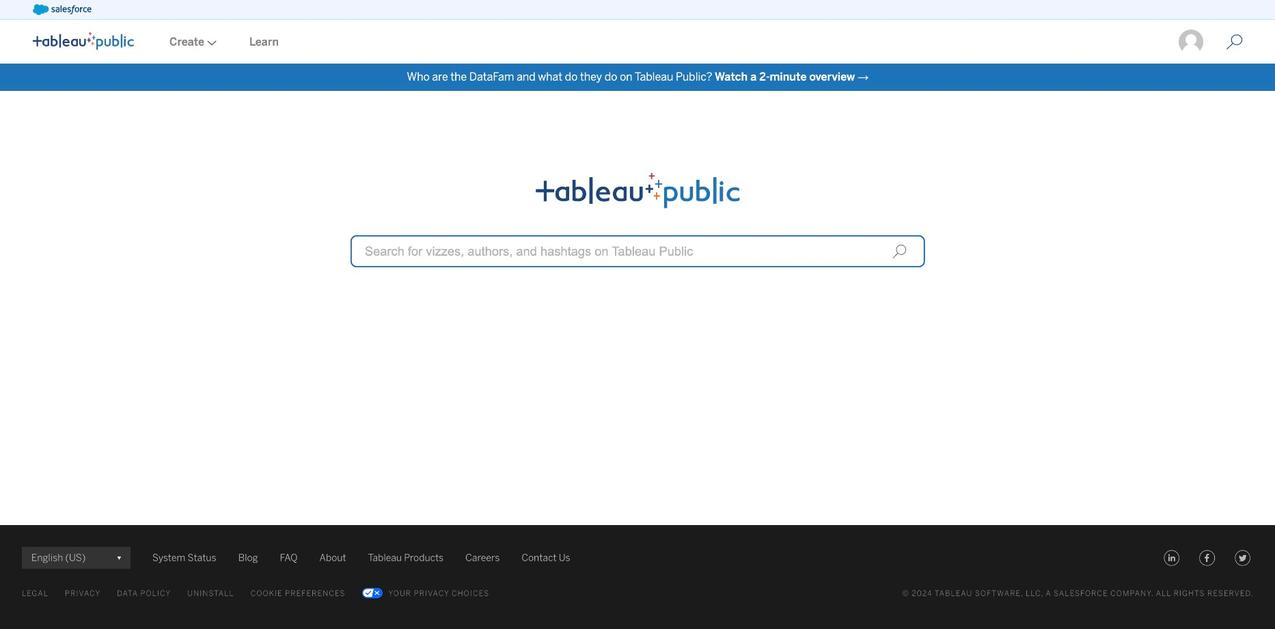 Task type: vqa. For each thing, say whether or not it's contained in the screenshot.
Logo
yes



Task type: describe. For each thing, give the bounding box(es) containing it.
create image
[[204, 40, 217, 46]]

gary.orlando image
[[1178, 29, 1205, 56]]



Task type: locate. For each thing, give the bounding box(es) containing it.
salesforce logo image
[[33, 4, 91, 15]]

selected language element
[[31, 547, 121, 569]]

go to search image
[[1211, 34, 1260, 50]]

Search input field
[[351, 236, 925, 267]]

logo image
[[33, 32, 134, 50]]

search image
[[893, 244, 908, 259]]



